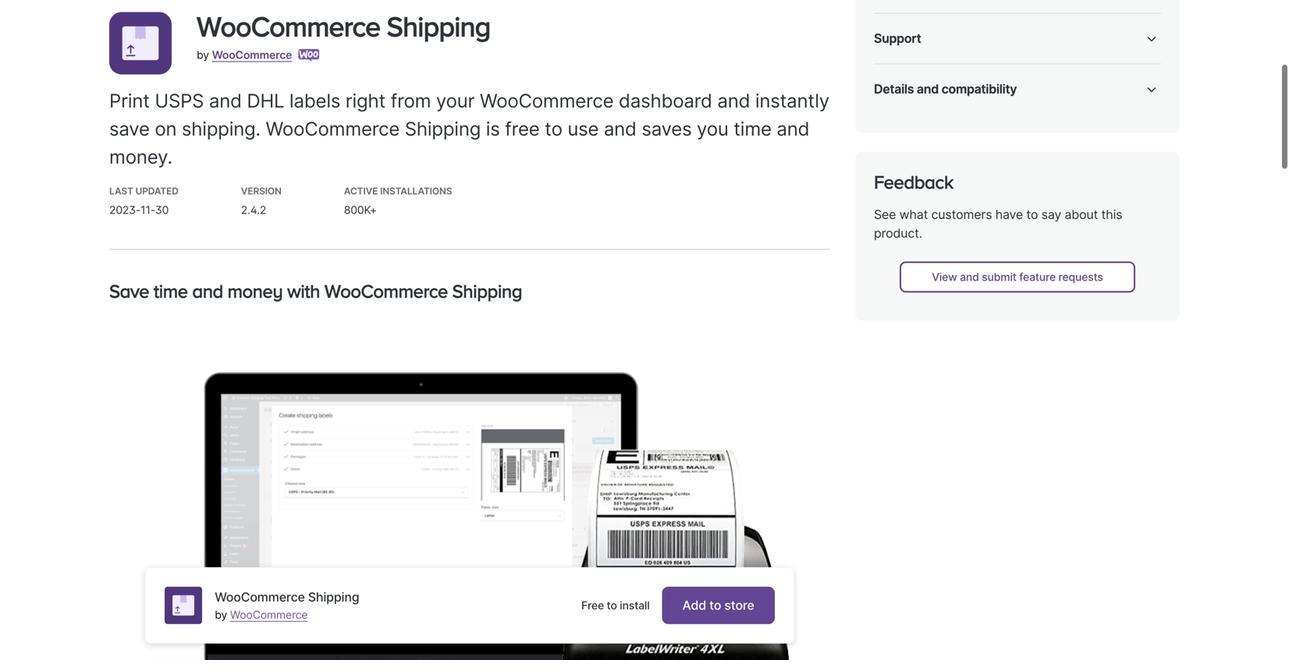Task type: vqa. For each thing, say whether or not it's contained in the screenshot.
DECLARE
no



Task type: describe. For each thing, give the bounding box(es) containing it.
and inside shipping, delivery and fulfillment label printing ,
[[1079, 206, 1099, 219]]

money.
[[109, 142, 172, 165]]

1 horizontal spatial 2023-
[[983, 147, 1015, 160]]

0 horizontal spatial time
[[154, 278, 188, 299]]

2023-11-30
[[983, 147, 1043, 160]]

product.
[[874, 223, 922, 238]]

by inside woocommerce shipping by woocommerce
[[215, 603, 227, 617]]

to right add
[[709, 593, 721, 608]]

add
[[682, 593, 706, 608]]

free
[[505, 114, 540, 137]]

shipping,
[[983, 206, 1032, 219]]

updates
[[921, 5, 962, 18]]

print usps and dhl labels right from your woocommerce dashboard and instantly save on shipping. woocommerce shipping is free to use and saves you time and money.
[[109, 86, 830, 165]]

free updates free customer support
[[896, 5, 1011, 36]]

save
[[109, 278, 149, 299]]

print
[[109, 86, 150, 109]]

version for history
[[1052, 147, 1091, 160]]

and down feature
[[1035, 282, 1054, 295]]

is
[[486, 114, 500, 137]]

label printing link
[[983, 221, 1054, 234]]

support
[[972, 23, 1011, 36]]

0 vertical spatial 11-
[[1015, 147, 1029, 160]]

woocommerce shipping by woocommerce
[[215, 585, 359, 617]]

label
[[983, 221, 1011, 234]]

details
[[874, 78, 914, 94]]

store
[[724, 593, 754, 608]]

use
[[568, 114, 599, 137]]

blocks
[[1069, 312, 1102, 326]]

money
[[228, 278, 283, 299]]

woocommerce link for free
[[230, 603, 308, 617]]

carriers
[[1086, 251, 1127, 265]]

free for free updates free customer support
[[896, 5, 918, 18]]

product icon image
[[109, 9, 172, 71]]

shipping rates at checkout
[[983, 221, 1150, 249]]

last for last updated 2023-11-30
[[109, 182, 133, 194]]

and left money
[[192, 278, 223, 299]]

version history link
[[1052, 147, 1130, 160]]

1 horizontal spatial 30
[[1029, 147, 1043, 160]]

about
[[1065, 204, 1098, 219]]

category
[[874, 175, 922, 188]]

save time and money with woocommerce shipping
[[109, 278, 522, 299]]

save
[[109, 114, 150, 137]]

and left the submit
[[960, 268, 979, 281]]

chevron up image
[[1142, 26, 1161, 45]]

right
[[346, 86, 386, 109]]

shipping, delivery and fulfillment label printing ,
[[983, 206, 1155, 234]]

shipping inside print usps and dhl labels right from your woocommerce dashboard and instantly save on shipping. woocommerce shipping is free to use and saves you time and money.
[[405, 114, 481, 137]]

free to install
[[581, 594, 650, 607]]

and up inventory and fulfillment 'link'
[[1028, 267, 1048, 280]]

to inside see what customers have to say about this product.
[[1027, 204, 1038, 219]]

feedback
[[874, 169, 953, 190]]

carriers link
[[1086, 251, 1127, 265]]

and up the shipping.
[[209, 86, 242, 109]]

30 inside last updated 2023-11-30
[[155, 200, 169, 214]]

shipping, delivery and fulfillment link
[[983, 206, 1155, 219]]

support
[[874, 28, 921, 43]]

options
[[1098, 267, 1139, 280]]

update
[[899, 147, 935, 160]]

shipping inside shipping rates at checkout
[[1060, 221, 1106, 234]]

checkout for features
[[1086, 236, 1136, 249]]

&
[[1008, 312, 1015, 326]]

checkout for blocks
[[1018, 312, 1066, 326]]

your
[[436, 86, 475, 109]]

compatibility
[[942, 78, 1017, 94]]

with
[[287, 278, 320, 299]]

add to store
[[682, 593, 754, 608]]

by woocommerce
[[197, 45, 292, 58]]

view and submit feature requests link
[[900, 259, 1135, 290]]

, shipping , carriers , delivery and shipping options inventory and fulfillment
[[983, 251, 1139, 295]]

checkout inside shipping rates at checkout
[[983, 236, 1033, 249]]

customer
[[921, 23, 969, 36]]

view for view and submit feature requests
[[932, 268, 957, 281]]

dhl
[[247, 86, 284, 109]]

800k+
[[344, 200, 377, 214]]

, up requests
[[1080, 251, 1083, 265]]

you
[[697, 114, 729, 137]]

version history
[[1052, 147, 1130, 160]]

to inside print usps and dhl labels right from your woocommerce dashboard and instantly save on shipping. woocommerce shipping is free to use and saves you time and money.
[[545, 114, 562, 137]]

developed by woocommerce image
[[298, 46, 320, 58]]

, inside shipping, delivery and fulfillment label printing ,
[[1054, 221, 1057, 234]]

from
[[391, 86, 431, 109]]

2.4.2
[[241, 200, 266, 214]]



Task type: locate. For each thing, give the bounding box(es) containing it.
view documentation
[[965, 73, 1070, 86]]

cart
[[1039, 236, 1062, 249], [983, 312, 1005, 326]]

view down support
[[965, 73, 990, 86]]

woocommerce
[[197, 7, 380, 38], [212, 45, 292, 58], [480, 86, 614, 109], [266, 114, 400, 137], [324, 278, 448, 299], [215, 585, 305, 600], [230, 603, 308, 617]]

1 vertical spatial time
[[154, 278, 188, 299]]

say
[[1042, 204, 1061, 219]]

shipping rates at checkout link
[[983, 221, 1150, 249]]

1 vertical spatial 2023-
[[109, 200, 141, 214]]

view documentation link
[[900, 64, 1135, 95]]

checkout right &
[[1018, 312, 1066, 326]]

and inside cart and checkout features
[[1064, 236, 1084, 249]]

view and submit feature requests
[[932, 268, 1103, 281]]

1 vertical spatial last
[[109, 182, 133, 194]]

shipping
[[387, 7, 490, 38], [405, 114, 481, 137], [1060, 221, 1106, 234], [1034, 251, 1080, 265], [1050, 267, 1096, 280], [452, 278, 522, 299], [308, 585, 359, 600]]

usps
[[155, 86, 204, 109]]

view left the submit
[[932, 268, 957, 281]]

delivery
[[1034, 206, 1077, 219], [983, 267, 1026, 280]]

to
[[545, 114, 562, 137], [1027, 204, 1038, 219], [709, 593, 721, 608], [607, 594, 617, 607]]

1 vertical spatial fulfillment
[[1057, 282, 1111, 295]]

cart for &
[[983, 312, 1005, 326]]

shipping.
[[182, 114, 261, 137]]

cart left &
[[983, 312, 1005, 326]]

history
[[1094, 147, 1130, 160]]

last inside last updated 2023-11-30
[[109, 182, 133, 194]]

30
[[1029, 147, 1043, 160], [155, 200, 169, 214]]

view inside view documentation link
[[965, 73, 990, 86]]

0 vertical spatial time
[[734, 114, 772, 137]]

woocommerce shipping
[[197, 7, 490, 38]]

details and compatibility
[[874, 78, 1017, 94]]

0 horizontal spatial 11-
[[141, 200, 155, 214]]

requests
[[1059, 268, 1103, 281]]

delivery up shipping rates at checkout
[[1034, 206, 1077, 219]]

and up shipping link
[[1064, 236, 1084, 249]]

delivery down features
[[983, 267, 1026, 280]]

feature
[[1019, 268, 1056, 281]]

cart & checkout blocks
[[983, 312, 1102, 326]]

view for view documentation
[[965, 73, 990, 86]]

cart up shipping link
[[1039, 236, 1062, 249]]

and right details at the top right of page
[[917, 78, 939, 94]]

cart and checkout features
[[983, 236, 1136, 265]]

and left this
[[1079, 206, 1099, 219]]

delivery and shipping options link
[[983, 267, 1139, 280]]

1 horizontal spatial time
[[734, 114, 772, 137]]

0 horizontal spatial cart
[[983, 312, 1005, 326]]

0 horizontal spatial view
[[932, 268, 957, 281]]

1 vertical spatial free
[[896, 23, 918, 36]]

2023- up have
[[983, 147, 1015, 160]]

what
[[900, 204, 928, 219]]

to up printing
[[1027, 204, 1038, 219]]

0 vertical spatial by
[[197, 45, 209, 58]]

shipping inside woocommerce shipping by woocommerce
[[308, 585, 359, 600]]

1 horizontal spatial 11-
[[1015, 147, 1029, 160]]

saves
[[642, 114, 692, 137]]

view inside view and submit feature requests link
[[932, 268, 957, 281]]

installations
[[380, 182, 452, 194]]

last updated 2023-11-30
[[109, 182, 179, 214]]

0 horizontal spatial last
[[109, 182, 133, 194]]

instantly
[[755, 86, 830, 109]]

active installations 800k+
[[344, 182, 452, 214]]

, up options
[[1127, 251, 1130, 265]]

1 horizontal spatial last
[[874, 147, 896, 160]]

11- inside last updated 2023-11-30
[[141, 200, 155, 214]]

dashboard
[[619, 86, 712, 109]]

, down say
[[1054, 221, 1057, 234]]

time inside print usps and dhl labels right from your woocommerce dashboard and instantly save on shipping. woocommerce shipping is free to use and saves you time and money.
[[734, 114, 772, 137]]

0 vertical spatial woocommerce link
[[212, 45, 292, 58]]

0 vertical spatial view
[[965, 73, 990, 86]]

inventory
[[983, 282, 1032, 295]]

2023- down the updated
[[109, 200, 141, 214]]

1 horizontal spatial by
[[215, 603, 227, 617]]

shipping link
[[1034, 251, 1080, 265]]

this
[[1101, 204, 1122, 219]]

1 vertical spatial delivery
[[983, 267, 1026, 280]]

woocommerce link for print
[[212, 45, 292, 58]]

by
[[197, 45, 209, 58], [215, 603, 227, 617]]

time right you
[[734, 114, 772, 137]]

1 vertical spatial by
[[215, 603, 227, 617]]

0 horizontal spatial version
[[241, 182, 282, 194]]

1 horizontal spatial version
[[1052, 147, 1091, 160]]

2023- inside last updated 2023-11-30
[[109, 200, 141, 214]]

fulfillment up rates
[[1101, 206, 1155, 219]]

1 vertical spatial view
[[932, 268, 957, 281]]

see
[[874, 204, 896, 219]]

at
[[1140, 221, 1150, 234]]

1 vertical spatial version
[[241, 182, 282, 194]]

free for free to install
[[581, 594, 604, 607]]

version 2.4.2
[[241, 182, 282, 214]]

0 horizontal spatial 30
[[155, 200, 169, 214]]

checkout
[[983, 236, 1033, 249], [1086, 236, 1136, 249], [1018, 312, 1066, 326]]

woocommerce link
[[212, 45, 292, 58], [230, 603, 308, 617]]

features
[[983, 251, 1028, 265]]

1 horizontal spatial delivery
[[1034, 206, 1077, 219]]

and up you
[[717, 86, 750, 109]]

0 vertical spatial 2023-
[[983, 147, 1015, 160]]

time right save
[[154, 278, 188, 299]]

0 vertical spatial last
[[874, 147, 896, 160]]

version up '2.4.2' in the left top of the page
[[241, 182, 282, 194]]

0 horizontal spatial 2023-
[[109, 200, 141, 214]]

documentation
[[993, 73, 1070, 86]]

fulfillment inside shipping, delivery and fulfillment label printing ,
[[1101, 206, 1155, 219]]

inventory and fulfillment link
[[983, 282, 1111, 295]]

printing
[[1014, 221, 1054, 234]]

11-
[[1015, 147, 1029, 160], [141, 200, 155, 214]]

fulfillment down requests
[[1057, 282, 1111, 295]]

free
[[896, 5, 918, 18], [896, 23, 918, 36], [581, 594, 604, 607]]

delivery inside , shipping , carriers , delivery and shipping options inventory and fulfillment
[[983, 267, 1026, 280]]

0 horizontal spatial by
[[197, 45, 209, 58]]

to left use
[[545, 114, 562, 137]]

on
[[155, 114, 177, 137]]

fulfillment
[[1101, 206, 1155, 219], [1057, 282, 1111, 295]]

1 horizontal spatial view
[[965, 73, 990, 86]]

add to store link
[[662, 582, 775, 619]]

30 left the version history at the top
[[1029, 147, 1043, 160]]

checkout up features
[[983, 236, 1033, 249]]

submit
[[982, 268, 1017, 281]]

0 vertical spatial fulfillment
[[1101, 206, 1155, 219]]

0 vertical spatial 30
[[1029, 147, 1043, 160]]

updated
[[135, 182, 179, 194]]

compatibility
[[874, 312, 943, 326]]

1 horizontal spatial cart
[[1039, 236, 1062, 249]]

free left install
[[581, 594, 604, 607]]

free left customer
[[896, 23, 918, 36]]

1 vertical spatial 11-
[[141, 200, 155, 214]]

11- up have
[[1015, 147, 1029, 160]]

and right use
[[604, 114, 637, 137]]

last
[[874, 147, 896, 160], [109, 182, 133, 194]]

version for 2.4.2
[[241, 182, 282, 194]]

1 vertical spatial cart
[[983, 312, 1005, 326]]

version left history
[[1052, 147, 1091, 160]]

fulfillment inside , shipping , carriers , delivery and shipping options inventory and fulfillment
[[1057, 282, 1111, 295]]

delivery inside shipping, delivery and fulfillment label printing ,
[[1034, 206, 1077, 219]]

chevron up image
[[1142, 77, 1161, 96]]

0 vertical spatial delivery
[[1034, 206, 1077, 219]]

view
[[965, 73, 990, 86], [932, 268, 957, 281]]

11- down the updated
[[141, 200, 155, 214]]

0 vertical spatial cart
[[1039, 236, 1062, 249]]

have
[[996, 204, 1023, 219]]

30 down the updated
[[155, 200, 169, 214]]

cart for and
[[1039, 236, 1062, 249]]

, up feature
[[1028, 251, 1031, 265]]

1 vertical spatial woocommerce link
[[230, 603, 308, 617]]

and
[[917, 78, 939, 94], [209, 86, 242, 109], [717, 86, 750, 109], [604, 114, 637, 137], [777, 114, 810, 137], [1079, 206, 1099, 219], [1064, 236, 1084, 249], [1028, 267, 1048, 280], [960, 268, 979, 281], [192, 278, 223, 299], [1035, 282, 1054, 295]]

checkout up the carriers
[[1086, 236, 1136, 249]]

to left install
[[607, 594, 617, 607]]

customers
[[931, 204, 992, 219]]

see what customers have to say about this product.
[[874, 204, 1122, 238]]

0 horizontal spatial delivery
[[983, 267, 1026, 280]]

last up 'category'
[[874, 147, 896, 160]]

cart inside cart and checkout features
[[1039, 236, 1062, 249]]

last for last update
[[874, 147, 896, 160]]

last left the updated
[[109, 182, 133, 194]]

2 vertical spatial free
[[581, 594, 604, 607]]

last update
[[874, 147, 935, 160]]

free up support
[[896, 5, 918, 18]]

rates
[[1108, 221, 1137, 234]]

checkout inside cart and checkout features
[[1086, 236, 1136, 249]]

1 vertical spatial 30
[[155, 200, 169, 214]]

cart and checkout features link
[[983, 236, 1136, 265]]

install
[[620, 594, 650, 607]]

0 vertical spatial version
[[1052, 147, 1091, 160]]

time
[[734, 114, 772, 137], [154, 278, 188, 299]]

and down instantly
[[777, 114, 810, 137]]

active
[[344, 182, 378, 194]]

labels
[[289, 86, 340, 109]]

0 vertical spatial free
[[896, 5, 918, 18]]

2023-
[[983, 147, 1015, 160], [109, 200, 141, 214]]



